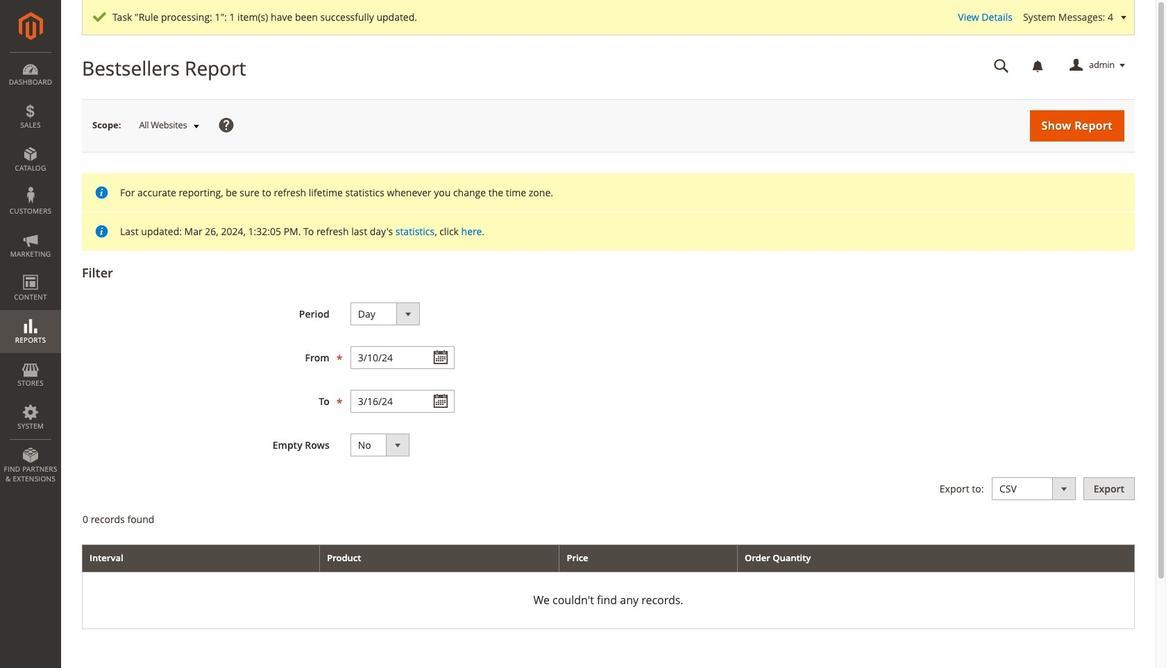 Task type: vqa. For each thing, say whether or not it's contained in the screenshot.
the To text box on the right top of page
no



Task type: locate. For each thing, give the bounding box(es) containing it.
magento admin panel image
[[18, 12, 43, 40]]

None text field
[[350, 346, 455, 369], [350, 390, 455, 413], [350, 346, 455, 369], [350, 390, 455, 413]]

menu bar
[[0, 52, 61, 491]]



